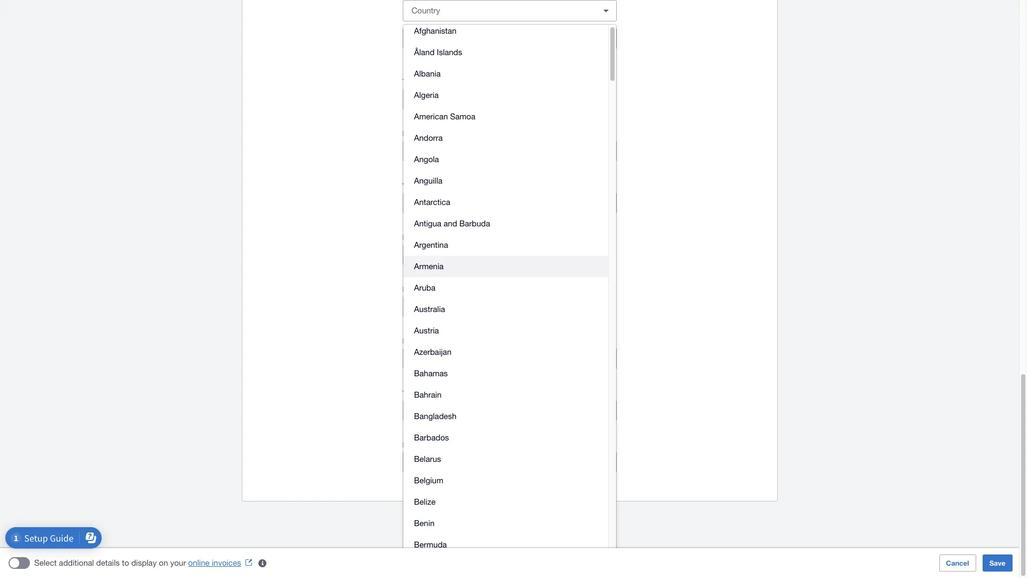 Task type: locate. For each thing, give the bounding box(es) containing it.
antigua and barbuda
[[414, 219, 490, 228]]

country for fax
[[412, 302, 440, 311]]

andorra button
[[404, 127, 609, 149]]

albania
[[414, 69, 441, 78]]

islands
[[437, 48, 463, 57]]

argentina button
[[404, 234, 609, 256]]

2 vertical spatial country
[[412, 302, 440, 311]]

azerbaijan button
[[404, 342, 609, 363]]

bahamas button
[[404, 363, 609, 384]]

on
[[159, 558, 168, 567]]

website
[[403, 181, 429, 190]]

bangladesh
[[414, 412, 457, 421]]

afghanistan button
[[404, 20, 609, 42]]

samoa
[[450, 112, 476, 121]]

twitter
[[403, 389, 425, 397]]

benin button
[[404, 513, 609, 534]]

country button down aruba
[[403, 296, 470, 317]]

facebook.com/
[[411, 354, 466, 363]]

select additional details to display on your online invoices
[[34, 558, 241, 567]]

belize button
[[404, 491, 609, 513]]

fax
[[403, 285, 415, 293]]

list box
[[404, 14, 609, 578]]

2 vertical spatial country button
[[403, 296, 470, 317]]

belarus button
[[404, 449, 609, 470]]

0 vertical spatial country
[[412, 94, 440, 103]]

group
[[404, 14, 617, 578]]

Email text field
[[403, 141, 616, 161]]

angola button
[[404, 149, 609, 170]]

None text field
[[475, 89, 616, 109], [475, 245, 616, 265], [475, 297, 616, 317], [475, 89, 616, 109], [475, 245, 616, 265], [475, 297, 616, 317]]

1 country button from the top
[[403, 88, 470, 110]]

country button down mobile on the top left
[[403, 244, 470, 266]]

display
[[131, 558, 157, 567]]

2 country from the top
[[412, 250, 440, 259]]

group containing afghanistan
[[404, 14, 617, 578]]

1 country from the top
[[412, 94, 440, 103]]

antarctica button
[[404, 192, 609, 213]]

country for mobile
[[412, 250, 440, 259]]

country button
[[403, 88, 470, 110], [403, 244, 470, 266], [403, 296, 470, 317]]

details
[[96, 558, 120, 567]]

and
[[444, 219, 457, 228]]

azerbaijan
[[414, 347, 452, 357]]

additional
[[59, 558, 94, 567]]

twitter.com/
[[411, 406, 454, 415]]

country button up american
[[403, 88, 470, 110]]

country down aruba
[[412, 302, 440, 311]]

online invoices link
[[188, 558, 256, 567]]

benin
[[414, 519, 435, 528]]

list box containing afghanistan
[[404, 14, 609, 578]]

angola
[[414, 155, 439, 164]]

belize
[[414, 497, 436, 506]]

country button for telephone
[[403, 88, 470, 110]]

Facebook text field
[[466, 348, 616, 369]]

online
[[188, 558, 210, 567]]

algeria
[[414, 90, 439, 100]]

2 country button from the top
[[403, 244, 470, 266]]

aruba button
[[404, 277, 609, 299]]

3 country from the top
[[412, 302, 440, 311]]

albania button
[[404, 63, 609, 85]]

aruba
[[414, 283, 436, 292]]

afghanistan
[[414, 26, 457, 35]]

0 vertical spatial country button
[[403, 88, 470, 110]]

argentina
[[414, 240, 448, 249]]

bermuda
[[414, 540, 447, 549]]

bahamas
[[414, 369, 448, 378]]

belgium
[[414, 476, 444, 485]]

american samoa
[[414, 112, 476, 121]]

country down argentina
[[412, 250, 440, 259]]

email
[[403, 129, 421, 138]]

andorra
[[414, 133, 443, 142]]

1 vertical spatial country
[[412, 250, 440, 259]]

Website text field
[[403, 193, 616, 213]]

country up american
[[412, 94, 440, 103]]

country
[[412, 94, 440, 103], [412, 250, 440, 259], [412, 302, 440, 311]]

linkedin.com/
[[411, 458, 460, 467]]

1 vertical spatial country button
[[403, 244, 470, 266]]

3 country button from the top
[[403, 296, 470, 317]]

australia
[[414, 305, 445, 314]]

country button for mobile
[[403, 244, 470, 266]]



Task type: vqa. For each thing, say whether or not it's contained in the screenshot.
2nd RPT660- from the bottom
no



Task type: describe. For each thing, give the bounding box(es) containing it.
american samoa button
[[404, 106, 609, 127]]

country button for fax
[[403, 296, 470, 317]]

linkedin
[[403, 441, 431, 449]]

barbados
[[414, 433, 449, 442]]

save button
[[983, 555, 1013, 572]]

Country field
[[403, 1, 591, 21]]

antigua
[[414, 219, 442, 228]]

cancel
[[947, 559, 970, 567]]

algeria button
[[404, 85, 609, 106]]

telephone
[[403, 77, 437, 86]]

LinkedIn text field
[[460, 452, 616, 473]]

austria button
[[404, 320, 609, 342]]

select
[[34, 558, 57, 567]]

additional information image
[[252, 552, 273, 574]]

Attention text field
[[403, 28, 616, 49]]

armenia button
[[404, 256, 609, 277]]

facebook
[[403, 337, 436, 345]]

american
[[414, 112, 448, 121]]

bermuda button
[[404, 534, 609, 556]]

barbados button
[[404, 427, 609, 449]]

armenia
[[414, 262, 444, 271]]

åland islands
[[414, 48, 463, 57]]

australia button
[[404, 299, 609, 320]]

invoices
[[212, 558, 241, 567]]

anguilla
[[414, 176, 443, 185]]

mobile
[[403, 233, 425, 241]]

åland
[[414, 48, 435, 57]]

save
[[990, 559, 1006, 567]]

bangladesh button
[[404, 406, 609, 427]]

your
[[170, 558, 186, 567]]

åland islands button
[[404, 42, 609, 63]]

cancel button
[[940, 555, 977, 572]]

belgium button
[[404, 470, 609, 491]]

anguilla button
[[404, 170, 609, 192]]

country for telephone
[[412, 94, 440, 103]]

to
[[122, 558, 129, 567]]

barbuda
[[460, 219, 490, 228]]

antarctica
[[414, 198, 451, 207]]

austria
[[414, 326, 439, 335]]

bahrain button
[[404, 384, 609, 406]]

bahrain
[[414, 390, 442, 399]]

antigua and barbuda button
[[404, 213, 609, 234]]

Twitter text field
[[454, 400, 616, 421]]

toggle list image
[[596, 0, 617, 21]]

belarus
[[414, 454, 441, 464]]



